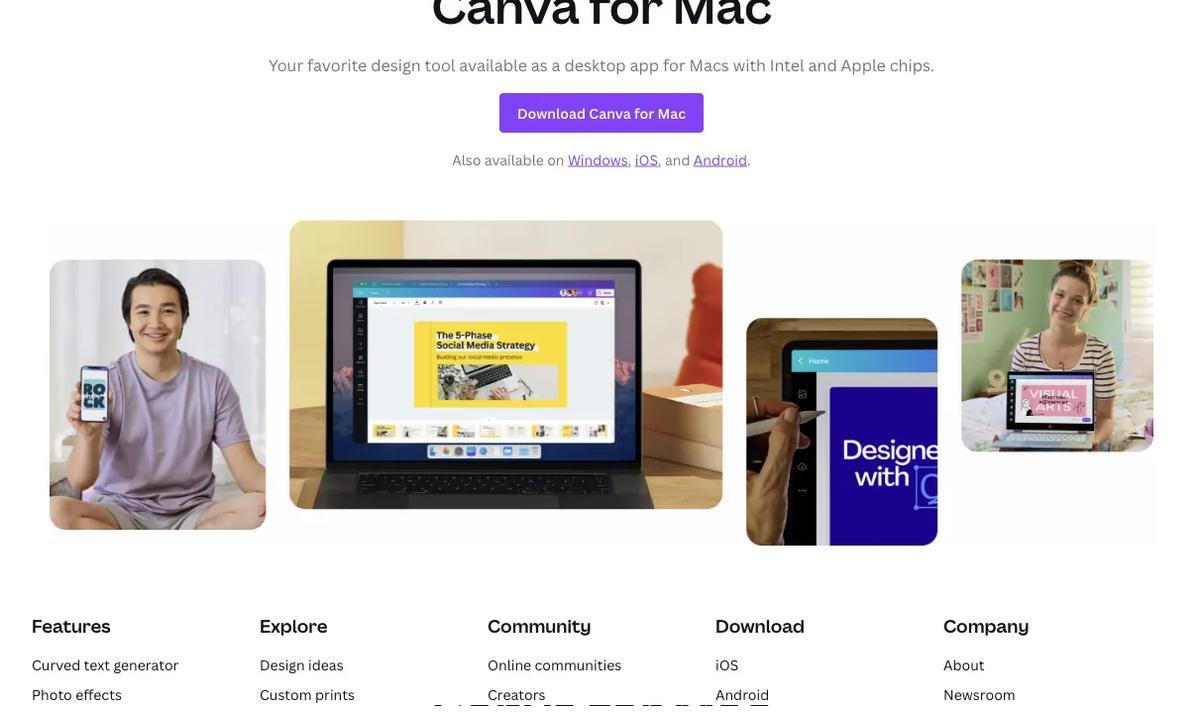 Task type: vqa. For each thing, say whether or not it's contained in the screenshot.


Task type: describe. For each thing, give the bounding box(es) containing it.
design ideas
[[260, 656, 344, 675]]

on
[[547, 151, 564, 169]]

effects
[[75, 686, 122, 705]]

also
[[452, 151, 481, 169]]

design
[[371, 54, 421, 76]]

photo
[[32, 686, 72, 705]]

1 horizontal spatial ios link
[[716, 656, 739, 675]]

curved
[[32, 656, 80, 675]]

1 vertical spatial available
[[484, 151, 544, 169]]

prints
[[315, 686, 355, 705]]

generator
[[113, 656, 179, 675]]

newsroom link
[[944, 686, 1016, 705]]

photo effects link
[[32, 686, 122, 705]]

design
[[260, 656, 305, 675]]

for
[[663, 54, 686, 76]]

0 vertical spatial ios
[[635, 151, 658, 169]]

canva desktop app for mac image
[[50, 221, 1154, 547]]

as
[[531, 54, 548, 76]]

download
[[716, 614, 805, 639]]

1 , from the left
[[628, 151, 632, 169]]

about
[[944, 656, 985, 675]]

with
[[733, 54, 766, 76]]

apple
[[841, 54, 886, 76]]

curved text generator
[[32, 656, 179, 675]]

.
[[747, 151, 751, 169]]

tool
[[425, 54, 455, 76]]

0 vertical spatial android link
[[694, 151, 747, 169]]

your
[[269, 54, 303, 76]]

also available on windows , ios , and android .
[[452, 151, 751, 169]]

0 horizontal spatial ios link
[[635, 151, 658, 169]]

1 horizontal spatial ios
[[716, 656, 739, 675]]

online communities link
[[488, 656, 622, 675]]

1 vertical spatial android
[[716, 686, 769, 705]]

1 vertical spatial android link
[[716, 686, 769, 705]]

2 , from the left
[[658, 151, 662, 169]]

curved text generator link
[[32, 656, 179, 675]]

your favorite design tool available as a desktop app for macs with intel and apple chips.
[[269, 54, 935, 76]]

favorite
[[307, 54, 367, 76]]



Task type: locate. For each thing, give the bounding box(es) containing it.
1 vertical spatial ios
[[716, 656, 739, 675]]

custom prints link
[[260, 686, 355, 705]]

0 horizontal spatial ios
[[635, 151, 658, 169]]

online communities
[[488, 656, 622, 675]]

0 horizontal spatial ,
[[628, 151, 632, 169]]

explore
[[260, 614, 328, 639]]

, right on
[[628, 151, 632, 169]]

chips.
[[890, 54, 935, 76]]

and
[[808, 54, 837, 76], [665, 151, 690, 169]]

text
[[84, 656, 110, 675]]

creators link
[[488, 686, 546, 705]]

and left .
[[665, 151, 690, 169]]

community
[[488, 614, 591, 639]]

macs
[[689, 54, 729, 76]]

ideas
[[308, 656, 344, 675]]

a
[[552, 54, 561, 76]]

creators
[[488, 686, 546, 705]]

newsroom
[[944, 686, 1016, 705]]

design ideas link
[[260, 656, 344, 675]]

communities
[[535, 656, 622, 675]]

desktop
[[564, 54, 626, 76]]

windows
[[568, 151, 628, 169]]

, right windows link
[[658, 151, 662, 169]]

ios link right the windows
[[635, 151, 658, 169]]

android down macs
[[694, 151, 747, 169]]

custom
[[260, 686, 312, 705]]

1 vertical spatial ios link
[[716, 656, 739, 675]]

,
[[628, 151, 632, 169], [658, 151, 662, 169]]

custom prints
[[260, 686, 355, 705]]

ios link
[[635, 151, 658, 169], [716, 656, 739, 675]]

app
[[630, 54, 659, 76]]

features
[[32, 614, 111, 639]]

android down download
[[716, 686, 769, 705]]

1 vertical spatial and
[[665, 151, 690, 169]]

android link down download
[[716, 686, 769, 705]]

available
[[459, 54, 527, 76], [484, 151, 544, 169]]

0 vertical spatial available
[[459, 54, 527, 76]]

1 horizontal spatial and
[[808, 54, 837, 76]]

android link
[[694, 151, 747, 169], [716, 686, 769, 705]]

photo effects
[[32, 686, 122, 705]]

ios down download
[[716, 656, 739, 675]]

0 horizontal spatial and
[[665, 151, 690, 169]]

windows link
[[568, 151, 628, 169]]

ios link down download
[[716, 656, 739, 675]]

online
[[488, 656, 531, 675]]

available left on
[[484, 151, 544, 169]]

1 horizontal spatial ,
[[658, 151, 662, 169]]

available left as
[[459, 54, 527, 76]]

0 vertical spatial android
[[694, 151, 747, 169]]

android
[[694, 151, 747, 169], [716, 686, 769, 705]]

intel
[[770, 54, 804, 76]]

about link
[[944, 656, 985, 675]]

company
[[944, 614, 1029, 639]]

android link down macs
[[694, 151, 747, 169]]

ios right the windows
[[635, 151, 658, 169]]

0 vertical spatial and
[[808, 54, 837, 76]]

ios
[[635, 151, 658, 169], [716, 656, 739, 675]]

and right intel
[[808, 54, 837, 76]]

0 vertical spatial ios link
[[635, 151, 658, 169]]



